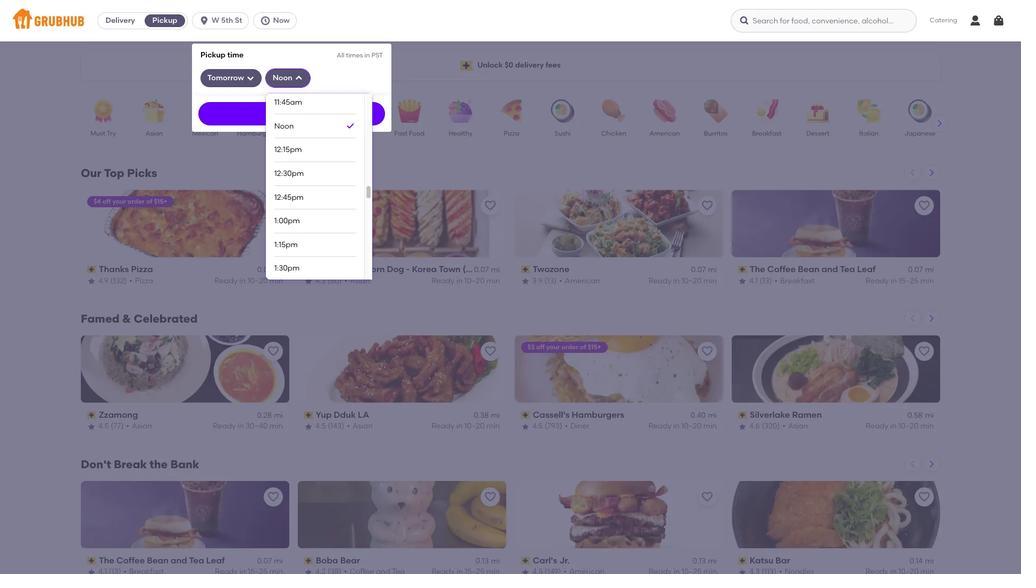 Task type: describe. For each thing, give the bounding box(es) containing it.
0.13 mi for boba bear
[[476, 557, 500, 566]]

katsu
[[750, 556, 774, 566]]

• diner
[[565, 422, 590, 431]]

carl's jr.
[[533, 556, 570, 566]]

0.40
[[691, 411, 706, 420]]

(s
[[463, 264, 471, 274]]

boba bear
[[316, 556, 360, 566]]

w 5th st button
[[192, 12, 253, 29]]

star icon image for subscription pass image corresponding to famed & celebrated
[[87, 423, 96, 431]]

• asian for two hands corn dog - korea town (s western ave)
[[345, 276, 370, 285]]

food
[[409, 130, 425, 137]]

chinese image
[[289, 99, 326, 123]]

ready in 10–20 min for cassell's hamburgers
[[649, 422, 717, 431]]

famed
[[81, 312, 120, 325]]

tacos image
[[340, 99, 377, 123]]

save this restaurant image for silverlake ramen
[[918, 345, 931, 358]]

boba
[[316, 556, 338, 566]]

cassell's hamburgers
[[533, 410, 624, 420]]

4.5 for yup dduk la
[[315, 422, 326, 431]]

0.13 mi for carl's jr.
[[693, 557, 717, 566]]

1 vertical spatial breakfast
[[780, 276, 815, 285]]

dessert image
[[799, 99, 837, 123]]

coffee for the coffee bean and tea leaf's save this restaurant icon
[[116, 556, 145, 566]]

4.9 (132)
[[98, 276, 127, 285]]

0.28
[[257, 411, 272, 420]]

our
[[81, 166, 101, 180]]

4.9
[[98, 276, 109, 285]]

caret left icon image for our top picks
[[908, 169, 917, 177]]

0 vertical spatial the
[[750, 264, 765, 274]]

of for pizza
[[146, 198, 152, 205]]

• for zzamong
[[126, 422, 129, 431]]

off for thanks
[[102, 198, 111, 205]]

ramen
[[792, 410, 822, 420]]

mexican
[[192, 130, 218, 137]]

&
[[122, 312, 131, 325]]

your for cassell's
[[546, 344, 560, 351]]

min for two hands corn dog - korea town (s western ave)
[[486, 276, 500, 285]]

0.07 mi for breakfast
[[908, 266, 934, 275]]

noon option
[[274, 115, 356, 138]]

star icon image for subscription pass icon corresponding to save this restaurant icon associated with katsu bar
[[738, 568, 747, 574]]

asian for zzamong
[[132, 422, 152, 431]]

update button
[[198, 102, 385, 125]]

burritos image
[[697, 99, 734, 123]]

caret left icon image for famed & celebrated
[[908, 314, 917, 323]]

0.13 for bear
[[476, 557, 489, 566]]

0.07 mi for american
[[691, 266, 717, 275]]

healthy
[[449, 130, 473, 137]]

ready for silverlake ramen
[[866, 422, 889, 431]]

star icon image for subscription pass image left of two
[[304, 277, 313, 285]]

all times in pst
[[337, 52, 383, 59]]

0 horizontal spatial hamburgers
[[237, 130, 276, 137]]

save this restaurant image for zzamong
[[267, 345, 280, 358]]

12:15pm
[[274, 145, 302, 154]]

our top picks
[[81, 166, 157, 180]]

1:00pm
[[274, 217, 300, 226]]

star icon image for save this restaurant image for twozone subscription pass icon
[[521, 277, 530, 285]]

w
[[212, 16, 219, 25]]

subscription pass image for carl's jr. save this restaurant icon
[[521, 557, 531, 565]]

in for pizza
[[239, 276, 246, 285]]

save this restaurant image for yup dduk la
[[484, 345, 497, 358]]

picks
[[127, 166, 157, 180]]

0.58 mi
[[908, 411, 934, 420]]

0.07 mi for asian
[[474, 266, 500, 275]]

caret right icon image for famed & celebrated
[[928, 314, 936, 323]]

save this restaurant image for boba bear
[[484, 491, 497, 504]]

hands
[[335, 264, 362, 274]]

pizza for thanks pizza
[[131, 264, 153, 274]]

-
[[406, 264, 410, 274]]

asian for yup dduk la
[[353, 422, 373, 431]]

• for twozone
[[559, 276, 562, 285]]

4.3
[[315, 276, 326, 285]]

0.07 for american
[[691, 266, 706, 275]]

1:15pm
[[274, 240, 298, 249]]

(13) for the coffee bean and tea leaf
[[760, 276, 772, 285]]

caret right icon image up japanese
[[936, 119, 944, 128]]

ready in 10–20 min for thanks pizza
[[215, 276, 283, 285]]

0.07 mi for pizza
[[257, 266, 283, 275]]

ready in 30–40 min
[[213, 422, 283, 431]]

and for subscription pass icon related to the coffee bean and tea leaf save this restaurant image
[[822, 264, 838, 274]]

corn
[[364, 264, 385, 274]]

$15+ for hamburgers
[[588, 344, 601, 351]]

dduk
[[334, 410, 356, 420]]

save this restaurant image for the coffee bean and tea leaf
[[918, 199, 931, 212]]

diner
[[571, 422, 590, 431]]

star icon image for subscription pass icon for save this restaurant icon associated with boba bear
[[304, 568, 313, 574]]

delivery
[[106, 16, 135, 25]]

grubhub plus flag logo image
[[460, 60, 473, 70]]

• for yup dduk la
[[347, 422, 350, 431]]

fees
[[546, 61, 561, 70]]

w 5th st
[[212, 16, 242, 25]]

10–20 for thanks pizza
[[247, 276, 268, 285]]

min for yup dduk la
[[486, 422, 500, 431]]

sushi
[[555, 130, 571, 137]]

ready in 10–20 min for yup dduk la
[[432, 422, 500, 431]]

subscription pass image for save this restaurant icon associated with katsu bar
[[738, 557, 748, 565]]

jr.
[[559, 556, 570, 566]]

(143)
[[328, 422, 344, 431]]

hamburgers image
[[238, 99, 275, 123]]

save this restaurant image for twozone
[[701, 199, 714, 212]]

asian down asian image
[[146, 130, 163, 137]]

ready for yup dduk la
[[432, 422, 455, 431]]

$3
[[528, 344, 535, 351]]

4.5 (793)
[[532, 422, 562, 431]]

0.58
[[908, 411, 923, 420]]

japanese image
[[902, 99, 939, 123]]

ready for thanks pizza
[[215, 276, 238, 285]]

two hands corn dog - korea town (s western ave)
[[316, 264, 529, 274]]

caret right icon image for don't break the bank
[[928, 460, 936, 468]]

save this restaurant image for carl's jr.
[[701, 491, 714, 504]]

0.38
[[474, 411, 489, 420]]

bar
[[776, 556, 790, 566]]

check icon image
[[345, 121, 356, 132]]

asian for silverlake ramen
[[788, 422, 808, 431]]

pickup for pickup time
[[201, 51, 226, 60]]

svg image
[[992, 14, 1005, 27]]

now
[[273, 16, 290, 25]]

subscription pass image for our top picks
[[87, 266, 97, 274]]

japanese
[[905, 130, 936, 137]]

tacos
[[349, 130, 368, 137]]

0 vertical spatial breakfast
[[752, 130, 782, 137]]

in for hands
[[456, 276, 463, 285]]

subscription pass image for famed & celebrated
[[87, 412, 97, 419]]

• for the coffee bean and tea leaf
[[775, 276, 778, 285]]

korea
[[412, 264, 437, 274]]

0 horizontal spatial bean
[[147, 556, 169, 566]]

mexican image
[[187, 99, 224, 123]]

svg image inside w 5th st button
[[199, 15, 210, 26]]

save this restaurant image for katsu bar
[[918, 491, 931, 504]]

famed & celebrated
[[81, 312, 198, 325]]

don't
[[81, 458, 111, 471]]

1 vertical spatial american
[[565, 276, 600, 285]]

the
[[150, 458, 168, 471]]

off for cassell's
[[536, 344, 545, 351]]

1 vertical spatial the
[[99, 556, 114, 566]]

0.28 mi
[[257, 411, 283, 420]]

chicken image
[[595, 99, 632, 123]]

(132)
[[110, 276, 127, 285]]

star icon image for subscription pass icon related to save this restaurant image corresponding to silverlake ramen
[[738, 423, 747, 431]]

$0
[[505, 61, 513, 70]]

0 vertical spatial the coffee bean and tea leaf
[[750, 264, 876, 274]]

twozone
[[533, 264, 570, 274]]

pizza image
[[493, 99, 530, 123]]

zzamong
[[99, 410, 138, 420]]

fast
[[394, 130, 407, 137]]

subscription pass image for save this restaurant image corresponding to silverlake ramen
[[738, 412, 748, 419]]

svg image inside now button
[[260, 15, 271, 26]]

5th
[[221, 16, 233, 25]]

• american
[[559, 276, 600, 285]]

unlock
[[477, 61, 503, 70]]

katsu bar
[[750, 556, 790, 566]]

noon inside option
[[274, 122, 294, 131]]

subscription pass image left two
[[304, 266, 314, 274]]

ready for cassell's hamburgers
[[649, 422, 672, 431]]

0 vertical spatial bean
[[798, 264, 820, 274]]



Task type: locate. For each thing, give the bounding box(es) containing it.
healthy image
[[442, 99, 479, 123]]

$15+ for pizza
[[154, 198, 167, 205]]

breakfast
[[752, 130, 782, 137], [780, 276, 815, 285]]

0 vertical spatial tea
[[840, 264, 855, 274]]

1:30pm
[[274, 264, 300, 273]]

2 vertical spatial pizza
[[135, 276, 153, 285]]

tea for the coffee bean and tea leaf save this restaurant image
[[840, 264, 855, 274]]

15–25
[[899, 276, 919, 285]]

leaf for the coffee bean and tea leaf save this restaurant image
[[857, 264, 876, 274]]

min for silverlake ramen
[[920, 422, 934, 431]]

yup
[[316, 410, 332, 420]]

1 vertical spatial the coffee bean and tea leaf
[[99, 556, 225, 566]]

caret right icon image
[[936, 119, 944, 128], [928, 169, 936, 177], [928, 314, 936, 323], [928, 460, 936, 468]]

1 horizontal spatial your
[[546, 344, 560, 351]]

min right 15–25
[[920, 276, 934, 285]]

1 horizontal spatial american
[[650, 130, 680, 137]]

• down twozone
[[559, 276, 562, 285]]

0 vertical spatial $15+
[[154, 198, 167, 205]]

must
[[90, 130, 105, 137]]

order
[[128, 198, 145, 205], [562, 344, 578, 351]]

0.07 for breakfast
[[908, 266, 923, 275]]

min for the coffee bean and tea leaf
[[920, 276, 934, 285]]

4.3 (50)
[[315, 276, 342, 285]]

0 horizontal spatial (13)
[[544, 276, 557, 285]]

1 horizontal spatial tea
[[840, 264, 855, 274]]

•
[[129, 276, 132, 285], [345, 276, 347, 285], [559, 276, 562, 285], [775, 276, 778, 285], [126, 422, 129, 431], [347, 422, 350, 431], [565, 422, 568, 431], [783, 422, 786, 431]]

asian down la at the left of the page
[[353, 422, 373, 431]]

of down picks
[[146, 198, 152, 205]]

pickup right delivery button
[[152, 16, 177, 25]]

of for hamburgers
[[580, 344, 586, 351]]

pizza up • pizza at left top
[[131, 264, 153, 274]]

your for thanks
[[112, 198, 126, 205]]

subscription pass image for save this restaurant image for twozone
[[521, 266, 531, 274]]

1 vertical spatial $15+
[[588, 344, 601, 351]]

in for coffee
[[891, 276, 897, 285]]

yup dduk la
[[316, 410, 369, 420]]

subscription pass image for the coffee bean and tea leaf save this restaurant image
[[738, 266, 748, 274]]

your right $3
[[546, 344, 560, 351]]

11:45am
[[274, 98, 302, 107]]

1 vertical spatial of
[[580, 344, 586, 351]]

asian image
[[136, 99, 173, 123]]

• down dduk
[[347, 422, 350, 431]]

subscription pass image left thanks on the left top of the page
[[87, 266, 97, 274]]

western
[[473, 264, 508, 274]]

1 vertical spatial caret left icon image
[[908, 314, 917, 323]]

the
[[750, 264, 765, 274], [99, 556, 114, 566]]

1 vertical spatial pizza
[[131, 264, 153, 274]]

0.38 mi
[[474, 411, 500, 420]]

1 vertical spatial hamburgers
[[572, 410, 624, 420]]

star icon image for the coffee bean and tea leaf's save this restaurant icon subscription pass icon
[[87, 568, 96, 574]]

ready for the coffee bean and tea leaf
[[866, 276, 889, 285]]

order right $3
[[562, 344, 578, 351]]

coffee
[[767, 264, 796, 274], [116, 556, 145, 566]]

0 vertical spatial and
[[822, 264, 838, 274]]

all
[[337, 52, 344, 59]]

chicken
[[601, 130, 626, 137]]

3.9
[[532, 276, 543, 285]]

svg image
[[199, 15, 210, 26], [260, 15, 271, 26], [739, 15, 750, 26], [246, 74, 255, 82], [295, 74, 303, 82]]

ready in 10–20 min for two hands corn dog - korea town (s western ave)
[[432, 276, 500, 285]]

4.5
[[98, 422, 109, 431], [315, 422, 326, 431], [532, 422, 543, 431]]

4.5 left the (77)
[[98, 422, 109, 431]]

caret right icon image down japanese
[[928, 169, 936, 177]]

min down the 0.28 mi
[[269, 422, 283, 431]]

delivery
[[515, 61, 544, 70]]

• right the (77)
[[126, 422, 129, 431]]

0 horizontal spatial the coffee bean and tea leaf
[[99, 556, 225, 566]]

0 horizontal spatial 0.13
[[476, 557, 489, 566]]

0 horizontal spatial coffee
[[116, 556, 145, 566]]

1 caret left icon image from the top
[[908, 169, 917, 177]]

st
[[235, 16, 242, 25]]

(13) right 4.1
[[760, 276, 772, 285]]

1 horizontal spatial leaf
[[857, 264, 876, 274]]

(13) down twozone
[[544, 276, 557, 285]]

0 vertical spatial coffee
[[767, 264, 796, 274]]

1 horizontal spatial (13)
[[760, 276, 772, 285]]

1 horizontal spatial 4.5
[[315, 422, 326, 431]]

save this restaurant image for the coffee bean and tea leaf
[[267, 491, 280, 504]]

pizza down pizza image
[[504, 130, 519, 137]]

1 vertical spatial leaf
[[206, 556, 225, 566]]

subscription pass image for yup dduk la's save this restaurant image
[[304, 412, 314, 419]]

save this restaurant image
[[484, 199, 497, 212], [267, 345, 280, 358], [267, 491, 280, 504], [484, 491, 497, 504], [701, 491, 714, 504], [918, 491, 931, 504]]

order for hamburgers
[[562, 344, 578, 351]]

1 horizontal spatial bean
[[798, 264, 820, 274]]

0 vertical spatial american
[[650, 130, 680, 137]]

update
[[280, 110, 304, 117]]

• for thanks pizza
[[129, 276, 132, 285]]

hamburgers down hamburgers image at the top of page
[[237, 130, 276, 137]]

2 (13) from the left
[[760, 276, 772, 285]]

0.13 for jr.
[[693, 557, 706, 566]]

caret left icon image
[[908, 169, 917, 177], [908, 314, 917, 323], [908, 460, 917, 468]]

save this restaurant button
[[264, 196, 283, 215], [481, 196, 500, 215], [698, 196, 717, 215], [915, 196, 934, 215], [264, 342, 283, 361], [481, 342, 500, 361], [698, 342, 717, 361], [915, 342, 934, 361], [264, 488, 283, 507], [481, 488, 500, 507], [698, 488, 717, 507], [915, 488, 934, 507]]

(320)
[[762, 422, 780, 431]]

1 0.13 from the left
[[476, 557, 489, 566]]

bean
[[798, 264, 820, 274], [147, 556, 169, 566]]

1 4.5 from the left
[[98, 422, 109, 431]]

0 vertical spatial your
[[112, 198, 126, 205]]

0 horizontal spatial 4.5
[[98, 422, 109, 431]]

of
[[146, 198, 152, 205], [580, 344, 586, 351]]

• asian
[[345, 276, 370, 285], [126, 422, 152, 431], [347, 422, 373, 431], [783, 422, 808, 431]]

1 horizontal spatial coffee
[[767, 264, 796, 274]]

caret left icon image down japanese
[[908, 169, 917, 177]]

subscription pass image
[[521, 266, 531, 274], [738, 266, 748, 274], [304, 412, 314, 419], [521, 412, 531, 419], [738, 412, 748, 419], [87, 557, 97, 565], [304, 557, 314, 565], [521, 557, 531, 565], [738, 557, 748, 565]]

0.14 mi
[[910, 557, 934, 566]]

sushi image
[[544, 99, 581, 123]]

(13) for twozone
[[544, 276, 557, 285]]

0.40 mi
[[691, 411, 717, 420]]

main navigation navigation
[[0, 0, 1021, 574]]

1 vertical spatial your
[[546, 344, 560, 351]]

caret left icon image down 0.58 at right
[[908, 460, 917, 468]]

in
[[364, 52, 370, 59], [239, 276, 246, 285], [456, 276, 463, 285], [673, 276, 680, 285], [891, 276, 897, 285], [238, 422, 244, 431], [456, 422, 463, 431], [673, 422, 680, 431], [890, 422, 897, 431]]

4.5 (143)
[[315, 422, 344, 431]]

thanks pizza
[[99, 264, 153, 274]]

• asian down hands
[[345, 276, 370, 285]]

mi
[[274, 266, 283, 275], [491, 266, 500, 275], [708, 266, 717, 275], [925, 266, 934, 275], [274, 411, 283, 420], [491, 411, 500, 420], [708, 411, 717, 420], [925, 411, 934, 420], [274, 557, 283, 566], [491, 557, 500, 566], [708, 557, 717, 566], [925, 557, 934, 566]]

min down 0.38 mi
[[486, 422, 500, 431]]

american
[[650, 130, 680, 137], [565, 276, 600, 285]]

1 vertical spatial off
[[536, 344, 545, 351]]

min for zzamong
[[269, 422, 283, 431]]

noon
[[273, 73, 292, 82], [274, 122, 294, 131]]

breakfast down breakfast image in the right top of the page
[[752, 130, 782, 137]]

• right (132)
[[129, 276, 132, 285]]

asian
[[146, 130, 163, 137], [350, 276, 370, 285], [132, 422, 152, 431], [353, 422, 373, 431], [788, 422, 808, 431]]

1 (13) from the left
[[544, 276, 557, 285]]

2 horizontal spatial 4.5
[[532, 422, 543, 431]]

0 horizontal spatial pickup
[[152, 16, 177, 25]]

fast food
[[394, 130, 425, 137]]

coffee for the coffee bean and tea leaf save this restaurant image
[[767, 264, 796, 274]]

4.6 (320)
[[749, 422, 780, 431]]

1 vertical spatial coffee
[[116, 556, 145, 566]]

off right $3
[[536, 344, 545, 351]]

3 caret left icon image from the top
[[908, 460, 917, 468]]

break
[[114, 458, 147, 471]]

• right "(793)"
[[565, 422, 568, 431]]

in inside navigation
[[364, 52, 370, 59]]

• right 4.1 (13)
[[775, 276, 778, 285]]

subscription pass image left zzamong
[[87, 412, 97, 419]]

• asian for yup dduk la
[[347, 422, 373, 431]]

off right '$4' at the top of page
[[102, 198, 111, 205]]

asian down ramen
[[788, 422, 808, 431]]

1 horizontal spatial hamburgers
[[572, 410, 624, 420]]

min for cassell's hamburgers
[[703, 422, 717, 431]]

star icon image for our top picks subscription pass image
[[87, 277, 96, 285]]

0.07 for pizza
[[257, 266, 272, 275]]

0 horizontal spatial tea
[[189, 556, 204, 566]]

and
[[822, 264, 838, 274], [171, 556, 187, 566]]

0 vertical spatial order
[[128, 198, 145, 205]]

min down 0.58 mi
[[920, 422, 934, 431]]

in for dduk
[[456, 422, 463, 431]]

2 0.13 mi from the left
[[693, 557, 717, 566]]

of right $3
[[580, 344, 586, 351]]

1 horizontal spatial and
[[822, 264, 838, 274]]

chinese
[[295, 130, 320, 137]]

min down '0.40 mi'
[[703, 422, 717, 431]]

• asian down silverlake ramen
[[783, 422, 808, 431]]

10–20 for two hands corn dog - korea town (s western ave)
[[464, 276, 485, 285]]

10–20 for twozone
[[681, 276, 702, 285]]

noon down update on the top
[[274, 122, 294, 131]]

pizza for • pizza
[[135, 276, 153, 285]]

1 vertical spatial order
[[562, 344, 578, 351]]

2 0.13 from the left
[[693, 557, 706, 566]]

italian image
[[850, 99, 888, 123]]

ready for zzamong
[[213, 422, 236, 431]]

• for cassell's hamburgers
[[565, 422, 568, 431]]

1 vertical spatial and
[[171, 556, 187, 566]]

0 vertical spatial pizza
[[504, 130, 519, 137]]

0 vertical spatial leaf
[[857, 264, 876, 274]]

bear
[[340, 556, 360, 566]]

star icon image for subscription pass icon corresponding to yup dduk la's save this restaurant image
[[304, 423, 313, 431]]

• down silverlake ramen
[[783, 422, 786, 431]]

noon up 11:45am
[[273, 73, 292, 82]]

1 horizontal spatial $15+
[[588, 344, 601, 351]]

order for pizza
[[128, 198, 145, 205]]

caret right icon image down 0.58 mi
[[928, 460, 936, 468]]

2 vertical spatial caret left icon image
[[908, 460, 917, 468]]

unlock $0 delivery fees
[[477, 61, 561, 70]]

dog
[[387, 264, 404, 274]]

(77)
[[111, 422, 124, 431]]

• for silverlake ramen
[[783, 422, 786, 431]]

min left 4.1
[[703, 276, 717, 285]]

now button
[[253, 12, 301, 29]]

hamburgers up diner
[[572, 410, 624, 420]]

save this restaurant image
[[267, 199, 280, 212], [701, 199, 714, 212], [918, 199, 931, 212], [484, 345, 497, 358], [701, 345, 714, 358], [918, 345, 931, 358]]

subscription pass image for save this restaurant icon associated with boba bear
[[304, 557, 314, 565]]

10–20 for silverlake ramen
[[898, 422, 919, 431]]

min for twozone
[[703, 276, 717, 285]]

• for two hands corn dog - korea town (s western ave)
[[345, 276, 347, 285]]

ave)
[[510, 264, 529, 274]]

1 vertical spatial pickup
[[201, 51, 226, 60]]

0 horizontal spatial 0.13 mi
[[476, 557, 500, 566]]

0 horizontal spatial the
[[99, 556, 114, 566]]

1 0.13 mi from the left
[[476, 557, 500, 566]]

your right '$4' at the top of page
[[112, 198, 126, 205]]

0 horizontal spatial $15+
[[154, 198, 167, 205]]

4.6
[[749, 422, 760, 431]]

min down western
[[486, 276, 500, 285]]

cassell's
[[533, 410, 570, 420]]

ready for two hands corn dog - korea town (s western ave)
[[432, 276, 455, 285]]

1 vertical spatial bean
[[147, 556, 169, 566]]

min for thanks pizza
[[269, 276, 283, 285]]

pickup inside button
[[152, 16, 177, 25]]

don't break the bank
[[81, 458, 199, 471]]

0 vertical spatial off
[[102, 198, 111, 205]]

1 vertical spatial noon
[[274, 122, 294, 131]]

ready in 10–20 min for twozone
[[649, 276, 717, 285]]

star icon image for subscription pass icon related to the coffee bean and tea leaf save this restaurant image
[[738, 277, 747, 285]]

• asian for silverlake ramen
[[783, 422, 808, 431]]

fast food image
[[391, 99, 428, 123]]

0 vertical spatial hamburgers
[[237, 130, 276, 137]]

$4 off your order of $15+
[[94, 198, 167, 205]]

• right (50)
[[345, 276, 347, 285]]

1 vertical spatial tea
[[189, 556, 204, 566]]

(50)
[[328, 276, 342, 285]]

caret left icon image down 15–25
[[908, 314, 917, 323]]

2 4.5 from the left
[[315, 422, 326, 431]]

1 horizontal spatial pickup
[[201, 51, 226, 60]]

pickup for pickup
[[152, 16, 177, 25]]

4.5 left "(793)"
[[532, 422, 543, 431]]

silverlake ramen
[[750, 410, 822, 420]]

in for ramen
[[890, 422, 897, 431]]

• pizza
[[129, 276, 153, 285]]

1 horizontal spatial 0.13
[[693, 557, 706, 566]]

celebrated
[[134, 312, 198, 325]]

0 horizontal spatial leaf
[[206, 556, 225, 566]]

caret right icon image for our top picks
[[928, 169, 936, 177]]

3.9 (13)
[[532, 276, 557, 285]]

save this restaurant image for two hands corn dog - korea town (s western ave)
[[484, 199, 497, 212]]

subscription pass image
[[87, 266, 97, 274], [304, 266, 314, 274], [87, 412, 97, 419]]

top
[[104, 166, 124, 180]]

$3 off your order of $15+
[[528, 344, 601, 351]]

12:45pm
[[274, 193, 304, 202]]

caret right icon image down ready in 15–25 min
[[928, 314, 936, 323]]

times
[[346, 52, 363, 59]]

1 horizontal spatial off
[[536, 344, 545, 351]]

time
[[227, 51, 244, 60]]

silverlake
[[750, 410, 790, 420]]

4.5 for zzamong
[[98, 422, 109, 431]]

asian for two hands corn dog - korea town (s western ave)
[[350, 276, 370, 285]]

1 horizontal spatial the coffee bean and tea leaf
[[750, 264, 876, 274]]

pickup button
[[143, 12, 187, 29]]

(13)
[[544, 276, 557, 285], [760, 276, 772, 285]]

0.14
[[910, 557, 923, 566]]

0 vertical spatial noon
[[273, 73, 292, 82]]

star icon image
[[87, 277, 96, 285], [304, 277, 313, 285], [521, 277, 530, 285], [738, 277, 747, 285], [87, 423, 96, 431], [304, 423, 313, 431], [521, 423, 530, 431], [738, 423, 747, 431], [87, 568, 96, 574], [304, 568, 313, 574], [521, 568, 530, 574], [738, 568, 747, 574]]

1 horizontal spatial the
[[750, 264, 765, 274]]

asian right the (77)
[[132, 422, 152, 431]]

12:30pm
[[274, 169, 304, 178]]

american down 'american' image
[[650, 130, 680, 137]]

two
[[316, 264, 333, 274]]

pizza down thanks pizza
[[135, 276, 153, 285]]

• asian right the (77)
[[126, 422, 152, 431]]

0 horizontal spatial and
[[171, 556, 187, 566]]

asian down hands
[[350, 276, 370, 285]]

3 4.5 from the left
[[532, 422, 543, 431]]

ready for twozone
[[649, 276, 672, 285]]

10–20 for cassell's hamburgers
[[681, 422, 702, 431]]

hamburgers
[[237, 130, 276, 137], [572, 410, 624, 420]]

1 horizontal spatial of
[[580, 344, 586, 351]]

4.5 down yup
[[315, 422, 326, 431]]

order down picks
[[128, 198, 145, 205]]

must try
[[90, 130, 116, 137]]

tea for the coffee bean and tea leaf's save this restaurant icon
[[189, 556, 204, 566]]

american image
[[646, 99, 683, 123]]

0 horizontal spatial off
[[102, 198, 111, 205]]

breakfast image
[[748, 99, 786, 123]]

0 vertical spatial pickup
[[152, 16, 177, 25]]

ready in 10–20 min for silverlake ramen
[[866, 422, 934, 431]]

0 horizontal spatial your
[[112, 198, 126, 205]]

pst
[[371, 52, 383, 59]]

breakfast right 4.1 (13)
[[780, 276, 815, 285]]

$4
[[94, 198, 101, 205]]

pickup left the time
[[201, 51, 226, 60]]

leaf for the coffee bean and tea leaf's save this restaurant icon
[[206, 556, 225, 566]]

4.5 for cassell's hamburgers
[[532, 422, 543, 431]]

min down '1:30pm'
[[269, 276, 283, 285]]

0 vertical spatial of
[[146, 198, 152, 205]]

• asian down la at the left of the page
[[347, 422, 373, 431]]

carl's
[[533, 556, 557, 566]]

must try image
[[85, 99, 122, 123]]

1 horizontal spatial 0.13 mi
[[693, 557, 717, 566]]

2 caret left icon image from the top
[[908, 314, 917, 323]]

american down twozone
[[565, 276, 600, 285]]

and for the coffee bean and tea leaf's save this restaurant icon subscription pass icon
[[171, 556, 187, 566]]

0 horizontal spatial of
[[146, 198, 152, 205]]

0 vertical spatial caret left icon image
[[908, 169, 917, 177]]

0 horizontal spatial order
[[128, 198, 145, 205]]

off
[[102, 198, 111, 205], [536, 344, 545, 351]]

0 horizontal spatial american
[[565, 276, 600, 285]]

1 horizontal spatial order
[[562, 344, 578, 351]]

$15+
[[154, 198, 167, 205], [588, 344, 601, 351]]

burritos
[[704, 130, 728, 137]]



Task type: vqa. For each thing, say whether or not it's contained in the screenshot.


